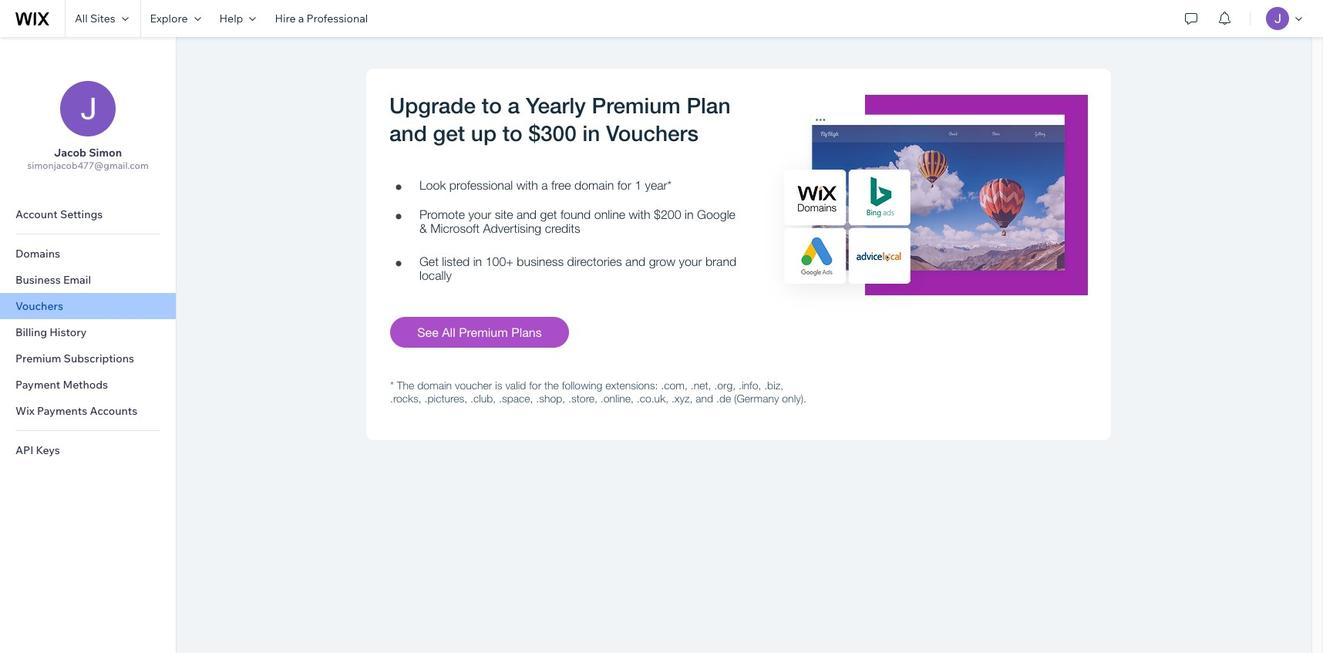 Task type: vqa. For each thing, say whether or not it's contained in the screenshot.
KEYS
yes



Task type: describe. For each thing, give the bounding box(es) containing it.
vouchers
[[15, 299, 63, 313]]

api
[[15, 443, 33, 457]]

settings
[[60, 207, 103, 221]]

subscriptions
[[64, 352, 134, 366]]

business
[[15, 273, 61, 287]]

billing history link
[[0, 319, 176, 345]]

hire
[[275, 12, 296, 25]]

accounts
[[90, 404, 137, 418]]

help
[[219, 12, 243, 25]]

payments
[[37, 404, 87, 418]]

wix payments accounts link
[[0, 398, 176, 424]]

simonjacob477@gmail.com
[[27, 160, 149, 171]]

business email link
[[0, 267, 176, 293]]

api keys
[[15, 443, 60, 457]]

payment methods link
[[0, 372, 176, 398]]

account
[[15, 207, 58, 221]]

jacob simon simonjacob477@gmail.com
[[27, 146, 149, 171]]

sites
[[90, 12, 115, 25]]

business email
[[15, 273, 91, 287]]

jacob
[[54, 146, 86, 160]]

billing history
[[15, 325, 87, 339]]

hire a professional
[[275, 12, 368, 25]]

all sites
[[75, 12, 115, 25]]

billing
[[15, 325, 47, 339]]

email
[[63, 273, 91, 287]]



Task type: locate. For each thing, give the bounding box(es) containing it.
domains
[[15, 247, 60, 261]]

sidebar element
[[0, 37, 177, 653]]

premium subscriptions link
[[0, 345, 176, 372]]

account settings link
[[0, 201, 176, 227]]

history
[[50, 325, 87, 339]]

simon
[[89, 146, 122, 160]]

a
[[298, 12, 304, 25]]

methods
[[63, 378, 108, 392]]

all
[[75, 12, 88, 25]]

payment methods
[[15, 378, 108, 392]]

explore
[[150, 12, 188, 25]]

domains link
[[0, 241, 176, 267]]

professional
[[306, 12, 368, 25]]

help button
[[210, 0, 266, 37]]

payment
[[15, 378, 60, 392]]

wix payments accounts
[[15, 404, 137, 418]]

account settings
[[15, 207, 103, 221]]

vouchers link
[[0, 293, 176, 319]]

premium subscriptions
[[15, 352, 134, 366]]

wix
[[15, 404, 35, 418]]

api keys link
[[0, 437, 176, 463]]

keys
[[36, 443, 60, 457]]

premium
[[15, 352, 61, 366]]

hire a professional link
[[266, 0, 377, 37]]



